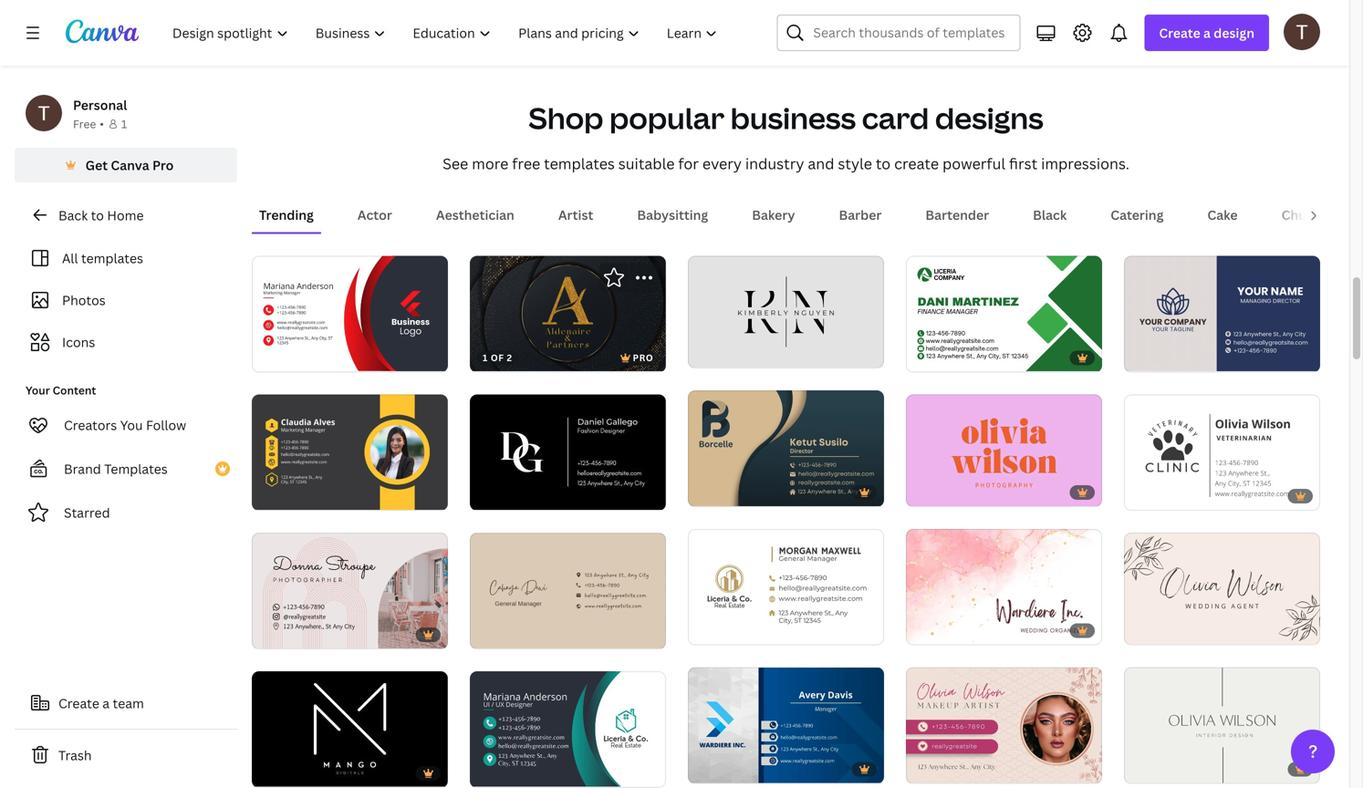 Task type: vqa. For each thing, say whether or not it's contained in the screenshot.
Reports button
no



Task type: locate. For each thing, give the bounding box(es) containing it.
a left design
[[1204, 24, 1211, 42]]

brand templates link
[[15, 451, 237, 487]]

card
[[862, 98, 929, 138]]

first
[[1009, 154, 1038, 173]]

back
[[58, 207, 88, 224]]

barber button
[[832, 198, 889, 232]]

1 of 2 for navy and brown modern business card 'image'
[[701, 485, 731, 498]]

1 horizontal spatial create
[[1159, 24, 1201, 42]]

create a design button
[[1145, 15, 1269, 51]]

of for 'blue and white elegant business card' image
[[491, 766, 504, 779]]

•
[[100, 116, 104, 131]]

1
[[121, 116, 127, 131], [265, 351, 270, 363], [919, 351, 924, 363], [1137, 351, 1142, 363], [483, 352, 488, 364], [701, 485, 706, 498], [265, 489, 270, 502], [919, 624, 924, 636], [701, 763, 706, 775], [919, 763, 924, 775], [483, 766, 488, 779]]

a left team
[[102, 695, 110, 712]]

create left team
[[58, 695, 99, 712]]

get canva pro button
[[15, 148, 237, 183]]

you
[[120, 417, 143, 434]]

1 of 2 for blue grey minimalist modern business card image
[[1137, 351, 1167, 363]]

0 horizontal spatial create
[[58, 695, 99, 712]]

None search field
[[777, 15, 1021, 51]]

0 horizontal spatial to
[[91, 207, 104, 224]]

top level navigation element
[[161, 15, 733, 51]]

1 horizontal spatial templates
[[544, 154, 615, 173]]

business
[[731, 98, 856, 138]]

designs
[[935, 98, 1044, 138]]

1 of 2
[[265, 351, 294, 363], [919, 351, 949, 363], [1137, 351, 1167, 363], [483, 352, 513, 364], [701, 485, 731, 498], [265, 489, 294, 502], [919, 624, 949, 636], [701, 763, 731, 775], [919, 763, 949, 775], [483, 766, 513, 779]]

2
[[289, 351, 294, 363], [943, 351, 949, 363], [1161, 351, 1167, 363], [507, 352, 513, 364], [725, 485, 731, 498], [289, 489, 294, 502], [943, 624, 949, 636], [725, 763, 731, 775], [943, 763, 949, 775], [507, 766, 513, 779]]

pro
[[152, 157, 174, 174]]

1 vertical spatial templates
[[81, 250, 143, 267]]

2 for nude minimalist beauty feminine makeup artist business card image
[[943, 763, 949, 775]]

0 vertical spatial templates
[[544, 154, 615, 173]]

aesthetician button
[[429, 198, 522, 232]]

and
[[808, 154, 835, 173]]

catering
[[1111, 206, 1164, 224]]

catering button
[[1104, 198, 1171, 232]]

all templates
[[62, 250, 143, 267]]

create for create a design
[[1159, 24, 1201, 42]]

black and white simple personal business card image
[[470, 395, 666, 510]]

bakery button
[[745, 198, 803, 232]]

back to home link
[[15, 197, 237, 234]]

blue grey minimalist modern business card image
[[1124, 256, 1320, 372]]

terry turtle image
[[1284, 13, 1320, 50]]

photos
[[62, 292, 106, 309]]

minimalist beige interior designer business card image
[[1124, 668, 1320, 783]]

1 vertical spatial to
[[91, 207, 104, 224]]

red black creative modern business card image
[[252, 256, 448, 372]]

1 of 2 for nude minimalist beauty feminine makeup artist business card image
[[919, 763, 949, 775]]

templates
[[544, 154, 615, 173], [81, 250, 143, 267]]

pink modern wedding organizer business card image
[[906, 529, 1102, 645]]

creators you follow
[[64, 417, 186, 434]]

home
[[107, 207, 144, 224]]

1 horizontal spatial to
[[876, 154, 891, 173]]

trash
[[58, 747, 92, 764]]

of for blue grey minimalist modern business card image
[[1145, 351, 1159, 363]]

create inside dropdown button
[[1159, 24, 1201, 42]]

create
[[1159, 24, 1201, 42], [58, 695, 99, 712]]

of for green and white modern business card image
[[927, 351, 940, 363]]

2 for blue grey minimalist modern business card image
[[1161, 351, 1167, 363]]

templates
[[104, 460, 168, 478]]

create inside button
[[58, 695, 99, 712]]

0 vertical spatial create
[[1159, 24, 1201, 42]]

blue and white elegant business card image
[[470, 672, 666, 787]]

black
[[1033, 206, 1067, 224]]

1 vertical spatial a
[[102, 695, 110, 712]]

a inside button
[[102, 695, 110, 712]]

0 vertical spatial to
[[876, 154, 891, 173]]

create
[[894, 154, 939, 173]]

of
[[273, 351, 286, 363], [927, 351, 940, 363], [1145, 351, 1159, 363], [491, 352, 504, 364], [709, 485, 722, 498], [273, 489, 286, 502], [927, 624, 940, 636], [709, 763, 722, 775], [927, 763, 940, 775], [491, 766, 504, 779]]

templates right the all
[[81, 250, 143, 267]]

popular
[[610, 98, 725, 138]]

trending button
[[252, 198, 321, 232]]

a inside dropdown button
[[1204, 24, 1211, 42]]

to right style
[[876, 154, 891, 173]]

1 vertical spatial create
[[58, 695, 99, 712]]

0 horizontal spatial a
[[102, 695, 110, 712]]

1 horizontal spatial a
[[1204, 24, 1211, 42]]

professional business card image
[[252, 395, 448, 510]]

nude minimalist beauty feminine makeup artist business card image
[[906, 668, 1102, 783]]

1 of 2 for pink modern wedding organizer business card image
[[919, 624, 949, 636]]

black and white dog cat veterinary clinic veterinarian single-side business card image
[[1124, 395, 1320, 510]]

starred link
[[15, 495, 237, 531]]

bartender button
[[918, 198, 997, 232]]

of for nude minimalist beauty feminine makeup artist business card image
[[927, 763, 940, 775]]

create left design
[[1159, 24, 1201, 42]]

free •
[[73, 116, 104, 131]]

see more free templates suitable for every industry and style to create powerful first impressions.
[[443, 154, 1130, 173]]

of for pink modern wedding organizer business card image
[[927, 624, 940, 636]]

bakery
[[752, 206, 795, 224]]

content
[[53, 383, 96, 398]]

to
[[876, 154, 891, 173], [91, 207, 104, 224]]

barber
[[839, 206, 882, 224]]

style
[[838, 154, 872, 173]]

1 of 2 link
[[252, 256, 448, 372], [470, 256, 666, 373], [906, 256, 1102, 372], [1124, 256, 1320, 372], [688, 391, 884, 506], [252, 395, 448, 510], [906, 529, 1102, 645], [688, 668, 884, 784], [906, 668, 1102, 784], [470, 672, 666, 787]]

0 horizontal spatial templates
[[81, 250, 143, 267]]

bartender
[[926, 206, 989, 224]]

blue minimalist corporate business card image
[[688, 668, 884, 783]]

a
[[1204, 24, 1211, 42], [102, 695, 110, 712]]

babysitting
[[637, 206, 708, 224]]

creators
[[64, 417, 117, 434]]

to right back
[[91, 207, 104, 224]]

all templates link
[[26, 241, 226, 276]]

all
[[62, 250, 78, 267]]

canva
[[111, 157, 149, 174]]

grey black modern elegant name initials monogram business card image
[[688, 256, 884, 368]]

back to home
[[58, 207, 144, 224]]

0 vertical spatial a
[[1204, 24, 1211, 42]]

templates down shop
[[544, 154, 615, 173]]



Task type: describe. For each thing, give the bounding box(es) containing it.
for
[[678, 154, 699, 173]]

personal
[[73, 96, 127, 114]]

cake
[[1208, 206, 1238, 224]]

impressions.
[[1041, 154, 1130, 173]]

suitable
[[619, 154, 675, 173]]

2 for 'blue and white elegant business card' image
[[507, 766, 513, 779]]

pro
[[633, 352, 654, 364]]

your
[[26, 383, 50, 398]]

brown  business card image
[[470, 533, 666, 649]]

2 for green and white modern business card image
[[943, 351, 949, 363]]

1 of 2 for blue minimalist corporate business card image
[[701, 763, 731, 775]]

green and white modern business card image
[[906, 256, 1102, 372]]

free
[[73, 116, 96, 131]]

a for design
[[1204, 24, 1211, 42]]

1 of 2 for 'blue and white elegant business card' image
[[483, 766, 513, 779]]

powerful
[[943, 154, 1006, 173]]

a for team
[[102, 695, 110, 712]]

2 for navy and brown modern business card 'image'
[[725, 485, 731, 498]]

artist
[[558, 206, 594, 224]]

babysitting button
[[630, 198, 716, 232]]

artist button
[[551, 198, 601, 232]]

black & white m letter business card design brand identity for digital studio design company image
[[252, 672, 448, 787]]

see
[[443, 154, 468, 173]]

industry
[[745, 154, 804, 173]]

aesthetician
[[436, 206, 515, 224]]

more
[[472, 154, 509, 173]]

cake button
[[1200, 198, 1245, 232]]

create a design
[[1159, 24, 1255, 42]]

actor
[[358, 206, 392, 224]]

simple corporate business card image
[[688, 529, 884, 645]]

pink feminine beautiful business women photo salon nail art hair dresser jewelry business cards image
[[252, 533, 448, 649]]

orange modern fun photography business card image
[[906, 394, 1102, 506]]

Search search field
[[813, 16, 1009, 50]]

starred
[[64, 504, 110, 522]]

design
[[1214, 24, 1255, 42]]

shop popular business card designs
[[529, 98, 1044, 138]]

church
[[1282, 206, 1327, 224]]

pink aesthetic handwritten wedding agent business card image
[[1124, 533, 1320, 645]]

create a team button
[[15, 685, 237, 722]]

creators you follow link
[[15, 407, 237, 444]]

actor button
[[350, 198, 400, 232]]

of for blue minimalist corporate business card image
[[709, 763, 722, 775]]

get
[[85, 157, 108, 174]]

photos link
[[26, 283, 226, 318]]

icons
[[62, 334, 95, 351]]

church button
[[1274, 198, 1334, 232]]

follow
[[146, 417, 186, 434]]

your content
[[26, 383, 96, 398]]

2 for blue minimalist corporate business card image
[[725, 763, 731, 775]]

get canva pro
[[85, 157, 174, 174]]

icons link
[[26, 325, 226, 360]]

team
[[113, 695, 144, 712]]

black button
[[1026, 198, 1074, 232]]

navy and brown modern business card image
[[688, 391, 884, 506]]

free
[[512, 154, 540, 173]]

every
[[703, 154, 742, 173]]

of for navy and brown modern business card 'image'
[[709, 485, 722, 498]]

trending
[[259, 206, 314, 224]]

create a team
[[58, 695, 144, 712]]

black & gold elegant business card image
[[470, 256, 666, 372]]

1 of 2 for green and white modern business card image
[[919, 351, 949, 363]]

brand
[[64, 460, 101, 478]]

trash link
[[15, 737, 237, 774]]

shop
[[529, 98, 604, 138]]

create for create a team
[[58, 695, 99, 712]]

brand templates
[[64, 460, 168, 478]]

2 for pink modern wedding organizer business card image
[[943, 624, 949, 636]]



